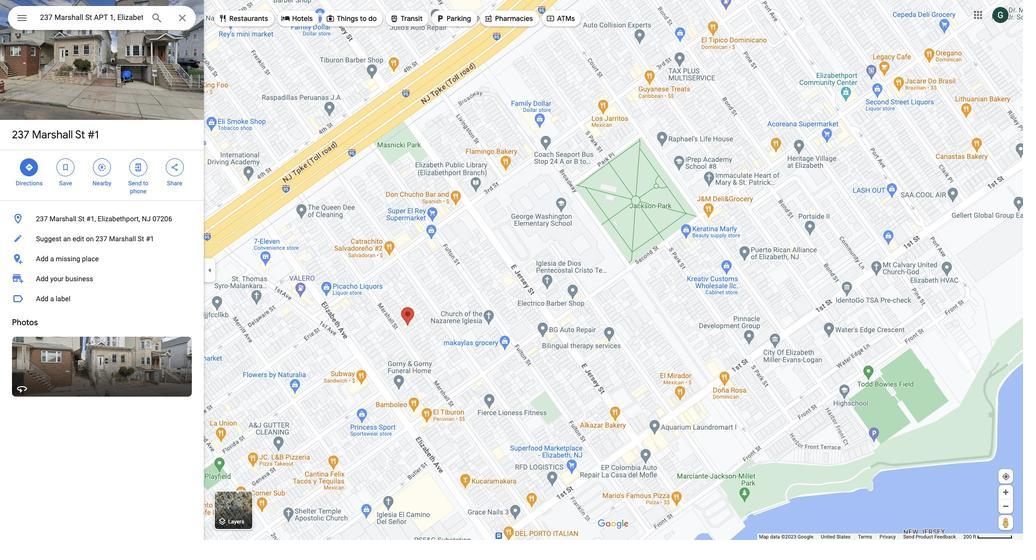 Task type: describe. For each thing, give the bounding box(es) containing it.
marshall for #1
[[32, 128, 73, 142]]

united states
[[821, 534, 851, 540]]

pharmacies
[[495, 14, 533, 23]]

add for add a label
[[36, 295, 48, 303]]

feedback
[[935, 534, 956, 540]]

map data ©2023 google
[[759, 534, 814, 540]]

200
[[964, 534, 972, 540]]

data
[[770, 534, 780, 540]]


[[16, 11, 28, 25]]

things
[[337, 14, 358, 23]]

footer inside the google maps element
[[759, 534, 964, 540]]

hotels
[[292, 14, 313, 23]]

restaurants
[[229, 14, 268, 23]]

send to phone
[[128, 180, 148, 195]]

add a missing place button
[[0, 249, 204, 269]]

add your business
[[36, 275, 93, 283]]

share
[[167, 180, 182, 187]]

business
[[65, 275, 93, 283]]

#1 inside 'button'
[[146, 235, 154, 243]]

send product feedback button
[[903, 534, 956, 540]]

a for label
[[50, 295, 54, 303]]

layers
[[228, 519, 244, 525]]


[[61, 162, 70, 173]]

place
[[82, 255, 99, 263]]


[[25, 162, 34, 173]]

st inside 'button'
[[138, 235, 144, 243]]

add for add a missing place
[[36, 255, 48, 263]]

elizabethport,
[[98, 215, 140, 223]]

zoom out image
[[1002, 503, 1010, 510]]

237 for 237 marshall st #1, elizabethport, nj 07206
[[36, 215, 48, 223]]

states
[[837, 534, 851, 540]]

 atms
[[546, 13, 575, 24]]

237 inside 'button'
[[95, 235, 107, 243]]

st for #1
[[75, 128, 85, 142]]

07206
[[152, 215, 172, 223]]

marshall for #1,
[[49, 215, 76, 223]]


[[281, 13, 290, 24]]

united
[[821, 534, 835, 540]]

your
[[50, 275, 64, 283]]

atms
[[557, 14, 575, 23]]

add a missing place
[[36, 255, 99, 263]]

add a label
[[36, 295, 71, 303]]

zoom in image
[[1002, 489, 1010, 496]]

to inside send to phone
[[143, 180, 148, 187]]


[[97, 162, 106, 173]]

nearby
[[92, 180, 111, 187]]

terms
[[858, 534, 872, 540]]

237 marshall st #1 main content
[[0, 0, 204, 540]]


[[546, 13, 555, 24]]

©2023
[[781, 534, 797, 540]]

marshall inside 'button'
[[109, 235, 136, 243]]

privacy button
[[880, 534, 896, 540]]

237 Marshall St APT 1, Elizabethport, NJ 07206 field
[[8, 6, 196, 30]]

 hotels
[[281, 13, 313, 24]]

add a label button
[[0, 289, 204, 309]]

product
[[916, 534, 933, 540]]

#1,
[[86, 215, 96, 223]]

save
[[59, 180, 72, 187]]

google maps element
[[0, 0, 1023, 540]]



Task type: vqa. For each thing, say whether or not it's contained in the screenshot.
Price: Inexpensive icon
no



Task type: locate. For each thing, give the bounding box(es) containing it.
 button
[[8, 6, 36, 32]]

 parking
[[436, 13, 471, 24]]

237 marshall st #1, elizabethport, nj 07206 button
[[0, 209, 204, 229]]

on
[[86, 235, 94, 243]]

label
[[56, 295, 71, 303]]

send
[[128, 180, 142, 187], [903, 534, 915, 540]]

1 vertical spatial st
[[78, 215, 85, 223]]

send for send product feedback
[[903, 534, 915, 540]]

0 vertical spatial send
[[128, 180, 142, 187]]

237 right on
[[95, 235, 107, 243]]

send for send to phone
[[128, 180, 142, 187]]

st for #1,
[[78, 215, 85, 223]]

1 vertical spatial a
[[50, 295, 54, 303]]

1 vertical spatial 237
[[36, 215, 48, 223]]

marshall up the an
[[49, 215, 76, 223]]

a left missing
[[50, 255, 54, 263]]

ft
[[973, 534, 977, 540]]

237
[[12, 128, 29, 142], [36, 215, 48, 223], [95, 235, 107, 243]]

send inside send product feedback button
[[903, 534, 915, 540]]

to up phone
[[143, 180, 148, 187]]

a left the label
[[50, 295, 54, 303]]

200 ft button
[[964, 534, 1013, 540]]

2 vertical spatial st
[[138, 235, 144, 243]]


[[170, 162, 179, 173]]

nj
[[142, 215, 151, 223]]

show street view coverage image
[[999, 515, 1013, 530]]

237 marshall st #1, elizabethport, nj 07206
[[36, 215, 172, 223]]

1 vertical spatial send
[[903, 534, 915, 540]]

 search field
[[8, 6, 196, 32]]


[[326, 13, 335, 24]]


[[218, 13, 227, 24]]

united states button
[[821, 534, 851, 540]]

st left #1,
[[78, 215, 85, 223]]

parking
[[447, 14, 471, 23]]

237 inside button
[[36, 215, 48, 223]]

0 vertical spatial a
[[50, 255, 54, 263]]

1 a from the top
[[50, 255, 54, 263]]

suggest
[[36, 235, 61, 243]]

st
[[75, 128, 85, 142], [78, 215, 85, 223], [138, 235, 144, 243]]

#1 down nj
[[146, 235, 154, 243]]

2 vertical spatial marshall
[[109, 235, 136, 243]]


[[484, 13, 493, 24]]

an
[[63, 235, 71, 243]]


[[134, 162, 143, 173]]

do
[[368, 14, 377, 23]]

2 a from the top
[[50, 295, 54, 303]]

1 vertical spatial marshall
[[49, 215, 76, 223]]

0 vertical spatial 237
[[12, 128, 29, 142]]

0 vertical spatial st
[[75, 128, 85, 142]]

237 up suggest
[[36, 215, 48, 223]]

a
[[50, 255, 54, 263], [50, 295, 54, 303]]

show your location image
[[1002, 472, 1011, 481]]

marshall inside button
[[49, 215, 76, 223]]

#1 up  on the left of page
[[88, 128, 99, 142]]

collapse side panel image
[[204, 265, 215, 276]]

add left your
[[36, 275, 48, 283]]

phone
[[130, 188, 147, 195]]

actions for 237 marshall st #1 region
[[0, 150, 204, 200]]

marshall up 
[[32, 128, 73, 142]]

map
[[759, 534, 769, 540]]


[[390, 13, 399, 24]]

1 add from the top
[[36, 255, 48, 263]]

to left 'do'
[[360, 14, 367, 23]]

0 vertical spatial marshall
[[32, 128, 73, 142]]

st up actions for 237 marshall st #1 region
[[75, 128, 85, 142]]

2 add from the top
[[36, 275, 48, 283]]

st inside button
[[78, 215, 85, 223]]

footer
[[759, 534, 964, 540]]

3 add from the top
[[36, 295, 48, 303]]

1 horizontal spatial to
[[360, 14, 367, 23]]

marshall down the elizabethport, on the top left of the page
[[109, 235, 136, 243]]

google account: greg robinson  
(robinsongreg175@gmail.com) image
[[993, 7, 1009, 23]]

0 vertical spatial add
[[36, 255, 48, 263]]

0 vertical spatial #1
[[88, 128, 99, 142]]

 restaurants
[[218, 13, 268, 24]]

0 horizontal spatial #1
[[88, 128, 99, 142]]

add your business link
[[0, 269, 204, 289]]

#1
[[88, 128, 99, 142], [146, 235, 154, 243]]

1 horizontal spatial 237
[[36, 215, 48, 223]]

1 horizontal spatial #1
[[146, 235, 154, 243]]

237 marshall st #1
[[12, 128, 99, 142]]


[[436, 13, 445, 24]]

1 vertical spatial add
[[36, 275, 48, 283]]

a for missing
[[50, 255, 54, 263]]

add for add your business
[[36, 275, 48, 283]]

1 vertical spatial to
[[143, 180, 148, 187]]

marshall
[[32, 128, 73, 142], [49, 215, 76, 223], [109, 235, 136, 243]]

send up phone
[[128, 180, 142, 187]]

None field
[[40, 11, 143, 23]]

0 horizontal spatial 237
[[12, 128, 29, 142]]

 pharmacies
[[484, 13, 533, 24]]

edit
[[73, 235, 84, 243]]

directions
[[16, 180, 43, 187]]

2 vertical spatial 237
[[95, 235, 107, 243]]

send product feedback
[[903, 534, 956, 540]]

to inside " things to do"
[[360, 14, 367, 23]]

237 up 
[[12, 128, 29, 142]]

add down suggest
[[36, 255, 48, 263]]

suggest an edit on 237 marshall st #1 button
[[0, 229, 204, 249]]

google
[[798, 534, 814, 540]]

0 horizontal spatial to
[[143, 180, 148, 187]]

none field inside 237 marshall st apt 1, elizabethport, nj 07206 field
[[40, 11, 143, 23]]

terms button
[[858, 534, 872, 540]]

add
[[36, 255, 48, 263], [36, 275, 48, 283], [36, 295, 48, 303]]

photos
[[12, 318, 38, 328]]

2 vertical spatial add
[[36, 295, 48, 303]]

send inside send to phone
[[128, 180, 142, 187]]

footer containing map data ©2023 google
[[759, 534, 964, 540]]

1 horizontal spatial send
[[903, 534, 915, 540]]

1 vertical spatial #1
[[146, 235, 154, 243]]

200 ft
[[964, 534, 977, 540]]

st down nj
[[138, 235, 144, 243]]

send left product
[[903, 534, 915, 540]]

 things to do
[[326, 13, 377, 24]]

2 horizontal spatial 237
[[95, 235, 107, 243]]

suggest an edit on 237 marshall st #1
[[36, 235, 154, 243]]

 transit
[[390, 13, 423, 24]]

missing
[[56, 255, 80, 263]]

0 horizontal spatial send
[[128, 180, 142, 187]]

add left the label
[[36, 295, 48, 303]]

237 for 237 marshall st #1
[[12, 128, 29, 142]]

to
[[360, 14, 367, 23], [143, 180, 148, 187]]

privacy
[[880, 534, 896, 540]]

0 vertical spatial to
[[360, 14, 367, 23]]

transit
[[401, 14, 423, 23]]



